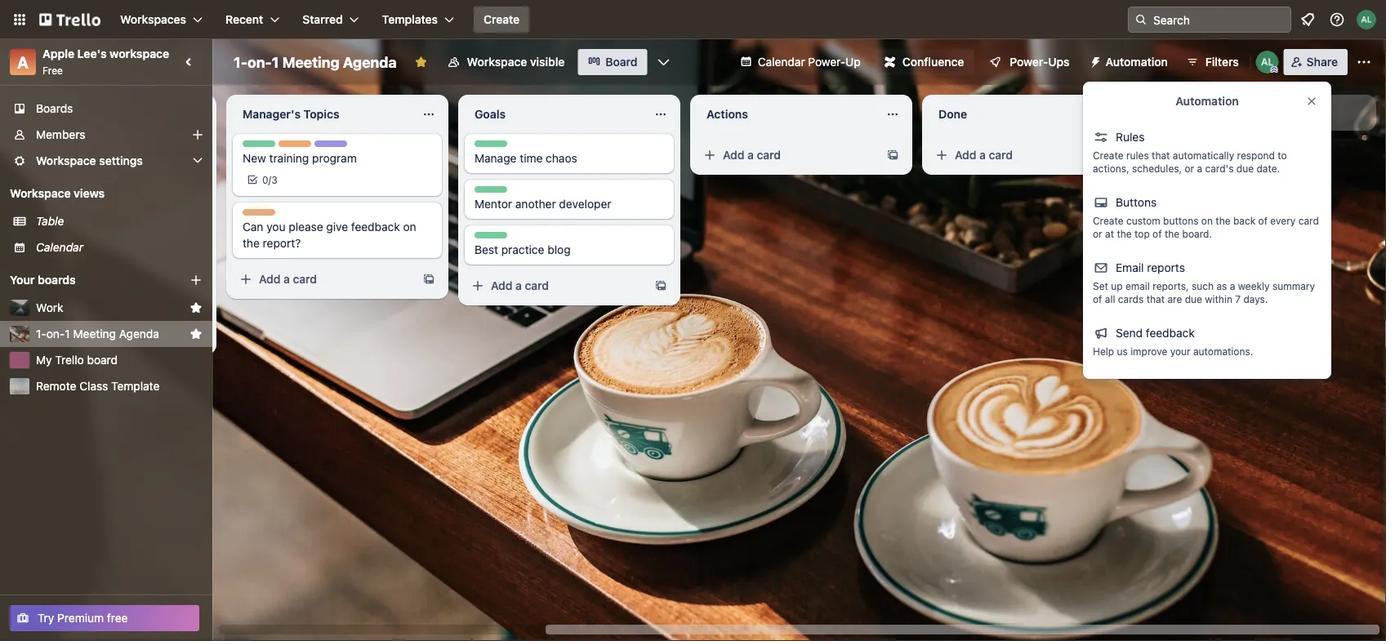 Task type: vqa. For each thing, say whether or not it's contained in the screenshot.
the topmost 1
yes



Task type: locate. For each thing, give the bounding box(es) containing it.
0 vertical spatial or
[[1185, 163, 1195, 174]]

1 horizontal spatial 1-
[[234, 53, 248, 71]]

create for create rules that automatically respond to actions, schedules, or a card's due date.
[[1093, 150, 1124, 161]]

1 horizontal spatial or
[[1185, 163, 1195, 174]]

0 horizontal spatial 1
[[65, 327, 70, 341]]

card for goals
[[525, 279, 549, 293]]

create
[[484, 13, 520, 26], [1093, 150, 1124, 161], [1093, 215, 1124, 226]]

0 vertical spatial automation
[[1106, 55, 1168, 69]]

the down the can
[[243, 237, 260, 250]]

another left list
[[1209, 106, 1251, 119]]

0 vertical spatial of
[[1259, 215, 1268, 226]]

1 horizontal spatial due
[[1237, 163, 1254, 174]]

workspace for workspace visible
[[467, 55, 527, 69]]

automatically
[[1173, 150, 1235, 161]]

1 horizontal spatial power-
[[1010, 55, 1049, 69]]

1 starred icon image from the top
[[190, 302, 203, 315]]

2 vertical spatial create
[[1093, 215, 1124, 226]]

add inside button
[[1184, 106, 1206, 119]]

meeting up board
[[73, 327, 116, 341]]

your boards with 4 items element
[[10, 270, 165, 290]]

1 vertical spatial create
[[1093, 150, 1124, 161]]

create inside button
[[484, 13, 520, 26]]

0 vertical spatial due
[[1237, 163, 1254, 174]]

2 horizontal spatial create from template… image
[[1119, 149, 1132, 162]]

board
[[87, 353, 118, 367]]

color: green, title: "goal" element down 'goals'
[[475, 141, 507, 153]]

due
[[1237, 163, 1254, 174], [1185, 293, 1203, 305]]

on right give
[[403, 220, 417, 234]]

power- left confluence icon
[[809, 55, 846, 69]]

a right as
[[1230, 280, 1236, 292]]

1 vertical spatial on-
[[46, 327, 65, 341]]

color: green, title: "goal" element up the 0
[[243, 141, 275, 153]]

create from template… image
[[887, 149, 900, 162], [1119, 149, 1132, 162], [422, 273, 436, 286]]

0 vertical spatial color: orange, title: "discuss" element
[[279, 141, 316, 153]]

color: green, title: "goal" element down manage
[[475, 186, 507, 199]]

on-
[[248, 53, 272, 71], [46, 327, 65, 341]]

boards
[[36, 102, 73, 115]]

1 vertical spatial agenda
[[119, 327, 159, 341]]

0 vertical spatial feedback
[[351, 220, 400, 234]]

1-on-1 meeting agenda down starred
[[234, 53, 397, 71]]

remote
[[36, 380, 76, 393]]

Goals text field
[[465, 101, 645, 127]]

add board image
[[190, 274, 203, 287]]

0 vertical spatial starred icon image
[[190, 302, 203, 315]]

manage
[[475, 152, 517, 165]]

power- up done text box
[[1010, 55, 1049, 69]]

settings
[[99, 154, 143, 168]]

1 horizontal spatial 1
[[272, 53, 279, 71]]

manager's
[[243, 107, 301, 121]]

1 horizontal spatial feedback
[[1146, 326, 1195, 340]]

color: green, title: "goal" element
[[243, 141, 275, 153], [475, 141, 507, 153], [475, 186, 507, 199], [475, 232, 507, 244]]

or
[[1185, 163, 1195, 174], [1093, 228, 1103, 239]]

calendar down table
[[36, 241, 83, 254]]

0 vertical spatial agenda
[[343, 53, 397, 71]]

goal
[[243, 141, 264, 153], [475, 141, 496, 153], [475, 187, 496, 199], [475, 233, 496, 244]]

1-on-1 meeting agenda button
[[36, 326, 183, 342]]

your boards
[[10, 273, 76, 287]]

due down such
[[1185, 293, 1203, 305]]

0 horizontal spatial automation
[[1106, 55, 1168, 69]]

1 horizontal spatial agenda
[[343, 53, 397, 71]]

add down done on the top
[[955, 148, 977, 162]]

agenda left star or unstar board icon
[[343, 53, 397, 71]]

0 horizontal spatial 1-
[[36, 327, 46, 341]]

customize views image
[[656, 54, 672, 70]]

as
[[1217, 280, 1228, 292]]

1 vertical spatial color: orange, title: "discuss" element
[[243, 209, 280, 221]]

power-
[[809, 55, 846, 69], [1010, 55, 1049, 69]]

new training program link
[[243, 150, 432, 167]]

workspace down create button at the left
[[467, 55, 527, 69]]

2 power- from the left
[[1010, 55, 1049, 69]]

card's
[[1206, 163, 1234, 174]]

starred icon image
[[190, 302, 203, 315], [190, 328, 203, 341]]

calendar power-up
[[758, 55, 861, 69]]

power- inside power-ups button
[[1010, 55, 1049, 69]]

mentor another developer link
[[475, 196, 664, 212]]

1 vertical spatial starred icon image
[[190, 328, 203, 341]]

0 notifications image
[[1298, 10, 1318, 29]]

that inside the create rules that automatically respond to actions, schedules, or a card's due date.
[[1152, 150, 1171, 161]]

search image
[[1135, 13, 1148, 26]]

primary element
[[0, 0, 1387, 39]]

2 horizontal spatial of
[[1259, 215, 1268, 226]]

Manager's Topics text field
[[233, 101, 413, 127]]

new
[[243, 152, 266, 165]]

add a card down done on the top
[[955, 148, 1013, 162]]

workspaces
[[120, 13, 186, 26]]

top
[[1135, 228, 1150, 239]]

boards link
[[0, 96, 212, 122]]

1 vertical spatial workspace
[[36, 154, 96, 168]]

add a card button for done
[[929, 142, 1112, 168]]

add a card button down done text box
[[929, 142, 1112, 168]]

add a card down report?
[[259, 273, 317, 286]]

a down actions
[[748, 148, 754, 162]]

2 vertical spatial workspace
[[10, 187, 71, 200]]

0 horizontal spatial another
[[516, 197, 556, 211]]

confluence icon image
[[885, 56, 896, 68]]

1 horizontal spatial on-
[[248, 53, 272, 71]]

back to home image
[[39, 7, 101, 33]]

actions,
[[1093, 163, 1130, 174]]

1 horizontal spatial another
[[1209, 106, 1251, 119]]

1 inside button
[[65, 327, 70, 341]]

2 starred icon image from the top
[[190, 328, 203, 341]]

card down report?
[[293, 273, 317, 286]]

workspace down members
[[36, 154, 96, 168]]

0 vertical spatial that
[[1152, 150, 1171, 161]]

add down best
[[491, 279, 513, 293]]

0 vertical spatial 1
[[272, 53, 279, 71]]

list
[[1254, 106, 1270, 119]]

1 horizontal spatial 1-on-1 meeting agenda
[[234, 53, 397, 71]]

0 vertical spatial apple lee (applelee29) image
[[1357, 10, 1377, 29]]

1 vertical spatial 1
[[65, 327, 70, 341]]

automation inside automation button
[[1106, 55, 1168, 69]]

0 horizontal spatial or
[[1093, 228, 1103, 239]]

3
[[271, 174, 278, 185]]

email reports
[[1116, 261, 1186, 275]]

automation down filters button
[[1176, 94, 1239, 108]]

automation down search image
[[1106, 55, 1168, 69]]

practice
[[502, 243, 545, 257]]

board.
[[1183, 228, 1213, 239]]

1 down recent dropdown button
[[272, 53, 279, 71]]

0 horizontal spatial create from template… image
[[422, 273, 436, 286]]

a inside "set up email reports, such as a weekly summary of all cards that are due within 7 days."
[[1230, 280, 1236, 292]]

1 power- from the left
[[809, 55, 846, 69]]

work
[[36, 301, 63, 315]]

1 horizontal spatial calendar
[[758, 55, 805, 69]]

1 vertical spatial 1-
[[36, 327, 46, 341]]

a down automatically
[[1198, 163, 1203, 174]]

goal down the mentor
[[475, 233, 496, 244]]

0 horizontal spatial agenda
[[119, 327, 159, 341]]

workspace up table
[[10, 187, 71, 200]]

calendar inside calendar link
[[36, 241, 83, 254]]

0 vertical spatial discuss
[[279, 141, 316, 153]]

meeting inside button
[[73, 327, 116, 341]]

a for actions
[[748, 148, 754, 162]]

agenda inside text field
[[343, 53, 397, 71]]

the
[[1216, 215, 1231, 226], [1117, 228, 1132, 239], [1165, 228, 1180, 239], [243, 237, 260, 250]]

add a card button down blog on the left top
[[465, 273, 648, 299]]

0 horizontal spatial feedback
[[351, 220, 400, 234]]

add a card down practice
[[491, 279, 549, 293]]

1
[[272, 53, 279, 71], [65, 327, 70, 341]]

1- inside text field
[[234, 53, 248, 71]]

us
[[1117, 346, 1128, 357]]

card down practice
[[525, 279, 549, 293]]

open information menu image
[[1330, 11, 1346, 28]]

goal inside goal manage time chaos
[[475, 141, 496, 153]]

add a card button down actions text box
[[697, 142, 880, 168]]

discuss inside discuss can you please give feedback on the report?
[[243, 210, 280, 221]]

up
[[846, 55, 861, 69]]

1 horizontal spatial meeting
[[282, 53, 340, 71]]

due down "respond"
[[1237, 163, 1254, 174]]

add down report?
[[259, 273, 281, 286]]

card for actions
[[757, 148, 781, 162]]

1 vertical spatial discuss
[[243, 210, 280, 221]]

1-on-1 meeting agenda up board
[[36, 327, 159, 341]]

0 vertical spatial 1-
[[234, 53, 248, 71]]

1 vertical spatial due
[[1185, 293, 1203, 305]]

feedback up help us improve your automations.
[[1146, 326, 1195, 340]]

share
[[1307, 55, 1339, 69]]

manager's topics
[[243, 107, 340, 121]]

0 horizontal spatial on
[[403, 220, 417, 234]]

a for done
[[980, 148, 986, 162]]

color: orange, title: "discuss" element up report?
[[243, 209, 280, 221]]

0 horizontal spatial on-
[[46, 327, 65, 341]]

on- down 'work'
[[46, 327, 65, 341]]

1 vertical spatial another
[[516, 197, 556, 211]]

of right top
[[1153, 228, 1162, 239]]

program
[[312, 152, 357, 165]]

create up workspace visible button
[[484, 13, 520, 26]]

goal inside goal mentor another developer
[[475, 187, 496, 199]]

add a card for done
[[955, 148, 1013, 162]]

0 horizontal spatial due
[[1185, 293, 1203, 305]]

your
[[10, 273, 35, 287]]

add a card down actions
[[723, 148, 781, 162]]

or inside create custom buttons on the back of every card or at the top of the board.
[[1093, 228, 1103, 239]]

create inside the create rules that automatically respond to actions, schedules, or a card's due date.
[[1093, 150, 1124, 161]]

of right back
[[1259, 215, 1268, 226]]

ups
[[1049, 55, 1070, 69]]

another
[[1209, 106, 1251, 119], [516, 197, 556, 211]]

help
[[1093, 346, 1115, 357]]

meeting down starred
[[282, 53, 340, 71]]

rules
[[1116, 130, 1145, 144]]

power- inside 'calendar power-up' link
[[809, 55, 846, 69]]

add for actions
[[723, 148, 745, 162]]

of left all
[[1093, 293, 1103, 305]]

add a card for actions
[[723, 148, 781, 162]]

date.
[[1257, 163, 1281, 174]]

best practice blog link
[[475, 242, 664, 258]]

add up automatically
[[1184, 106, 1206, 119]]

0 horizontal spatial apple lee (applelee29) image
[[1257, 51, 1279, 74]]

color: green, title: "goal" element down the mentor
[[475, 232, 507, 244]]

free
[[107, 612, 128, 625]]

0 horizontal spatial 1-on-1 meeting agenda
[[36, 327, 159, 341]]

0 vertical spatial on-
[[248, 53, 272, 71]]

a link
[[10, 49, 36, 75]]

apple lee (applelee29) image right filters
[[1257, 51, 1279, 74]]

1 horizontal spatial automation
[[1176, 94, 1239, 108]]

create up at
[[1093, 215, 1124, 226]]

0 vertical spatial another
[[1209, 106, 1251, 119]]

0 / 3
[[262, 174, 278, 185]]

discuss for reassign
[[279, 141, 316, 153]]

show menu image
[[1357, 54, 1373, 70]]

1 horizontal spatial create from template… image
[[887, 149, 900, 162]]

goal down 'goals'
[[475, 141, 496, 153]]

the right at
[[1117, 228, 1132, 239]]

workspace inside popup button
[[36, 154, 96, 168]]

a down report?
[[284, 273, 290, 286]]

the left back
[[1216, 215, 1231, 226]]

0 vertical spatial 1-on-1 meeting agenda
[[234, 53, 397, 71]]

1- up my
[[36, 327, 46, 341]]

0 vertical spatial calendar
[[758, 55, 805, 69]]

1 vertical spatial or
[[1093, 228, 1103, 239]]

calendar up actions text box
[[758, 55, 805, 69]]

card down actions text box
[[757, 148, 781, 162]]

on up board.
[[1202, 215, 1213, 226]]

0 horizontal spatial meeting
[[73, 327, 116, 341]]

sm image
[[1083, 49, 1106, 72]]

add a card for manager's topics
[[259, 273, 317, 286]]

0 horizontal spatial power-
[[809, 55, 846, 69]]

2 vertical spatial of
[[1093, 293, 1103, 305]]

apple lee (applelee29) image
[[1357, 10, 1377, 29], [1257, 51, 1279, 74]]

card inside create custom buttons on the back of every card or at the top of the board.
[[1299, 215, 1320, 226]]

on- down recent dropdown button
[[248, 53, 272, 71]]

add down actions
[[723, 148, 745, 162]]

a down practice
[[516, 279, 522, 293]]

1 vertical spatial meeting
[[73, 327, 116, 341]]

1 up trello
[[65, 327, 70, 341]]

add a card button down 'can you please give feedback on the report?' link
[[233, 266, 416, 293]]

color: orange, title: "discuss" element down manager's topics
[[279, 141, 316, 153]]

a down done text box
[[980, 148, 986, 162]]

are
[[1168, 293, 1183, 305]]

1-
[[234, 53, 248, 71], [36, 327, 46, 341]]

create from template… image for actions
[[887, 149, 900, 162]]

card right every in the right top of the page
[[1299, 215, 1320, 226]]

due inside the create rules that automatically respond to actions, schedules, or a card's due date.
[[1237, 163, 1254, 174]]

1 vertical spatial calendar
[[36, 241, 83, 254]]

give
[[326, 220, 348, 234]]

workspace settings button
[[0, 148, 212, 174]]

calendar inside 'calendar power-up' link
[[758, 55, 805, 69]]

1- down recent
[[234, 53, 248, 71]]

a for manager's topics
[[284, 273, 290, 286]]

workspace settings
[[36, 154, 143, 168]]

table link
[[36, 213, 203, 230]]

1- inside button
[[36, 327, 46, 341]]

Actions text field
[[697, 101, 877, 127]]

card down done text box
[[989, 148, 1013, 162]]

create inside create custom buttons on the back of every card or at the top of the board.
[[1093, 215, 1124, 226]]

calendar power-up link
[[730, 49, 871, 75]]

or down automatically
[[1185, 163, 1195, 174]]

1 vertical spatial feedback
[[1146, 326, 1195, 340]]

color: green, title: "goal" element for best
[[475, 232, 507, 244]]

0 vertical spatial meeting
[[282, 53, 340, 71]]

discuss down manager's topics
[[279, 141, 316, 153]]

discuss up report?
[[243, 210, 280, 221]]

1 vertical spatial of
[[1153, 228, 1162, 239]]

that up schedules,
[[1152, 150, 1171, 161]]

another right the mentor
[[516, 197, 556, 211]]

agenda
[[343, 53, 397, 71], [119, 327, 159, 341]]

0 vertical spatial workspace
[[467, 55, 527, 69]]

on
[[1202, 215, 1213, 226], [403, 220, 417, 234]]

this member is an admin of this board. image
[[1271, 66, 1279, 74]]

templates button
[[372, 7, 464, 33]]

color: orange, title: "discuss" element
[[279, 141, 316, 153], [243, 209, 280, 221]]

my trello board
[[36, 353, 118, 367]]

1 vertical spatial that
[[1147, 293, 1165, 305]]

0 horizontal spatial calendar
[[36, 241, 83, 254]]

meeting
[[282, 53, 340, 71], [73, 327, 116, 341]]

0 horizontal spatial of
[[1093, 293, 1103, 305]]

agenda up my trello board link on the left bottom of page
[[119, 327, 159, 341]]

workspace inside button
[[467, 55, 527, 69]]

1 horizontal spatial on
[[1202, 215, 1213, 226]]

goal inside goal best practice blog
[[475, 233, 496, 244]]

topics
[[304, 107, 340, 121]]

on inside discuss can you please give feedback on the report?
[[403, 220, 417, 234]]

apple lee (applelee29) image right open information menu 'image'
[[1357, 10, 1377, 29]]

0 vertical spatial create
[[484, 13, 520, 26]]

mentor
[[475, 197, 512, 211]]

goal down manage
[[475, 187, 496, 199]]

feedback right give
[[351, 220, 400, 234]]

card for done
[[989, 148, 1013, 162]]

board
[[606, 55, 638, 69]]

a for goals
[[516, 279, 522, 293]]

create up actions,
[[1093, 150, 1124, 161]]

that left are
[[1147, 293, 1165, 305]]

color: green, title: "goal" element for manage
[[475, 141, 507, 153]]

or left at
[[1093, 228, 1103, 239]]

Done text field
[[929, 101, 1109, 127]]

add
[[1184, 106, 1206, 119], [723, 148, 745, 162], [955, 148, 977, 162], [259, 273, 281, 286], [491, 279, 513, 293]]

1 vertical spatial 1-on-1 meeting agenda
[[36, 327, 159, 341]]

the inside discuss can you please give feedback on the report?
[[243, 237, 260, 250]]

0
[[262, 174, 268, 185]]

of
[[1259, 215, 1268, 226], [1153, 228, 1162, 239], [1093, 293, 1103, 305]]



Task type: describe. For each thing, give the bounding box(es) containing it.
free
[[42, 65, 63, 76]]

workspace for workspace settings
[[36, 154, 96, 168]]

views
[[74, 187, 105, 200]]

that inside "set up email reports, such as a weekly summary of all cards that are due within 7 days."
[[1147, 293, 1165, 305]]

such
[[1192, 280, 1214, 292]]

boards
[[38, 273, 76, 287]]

color: green, title: "goal" element for mentor
[[475, 186, 507, 199]]

create custom buttons on the back of every card or at the top of the board.
[[1093, 215, 1320, 239]]

my
[[36, 353, 52, 367]]

to
[[1278, 150, 1288, 161]]

1 vertical spatial automation
[[1176, 94, 1239, 108]]

close popover image
[[1306, 95, 1319, 108]]

add for goals
[[491, 279, 513, 293]]

custom
[[1127, 215, 1161, 226]]

chaos
[[546, 152, 578, 165]]

calendar link
[[36, 239, 203, 256]]

improve
[[1131, 346, 1168, 357]]

create from template… image for done
[[1119, 149, 1132, 162]]

add another list
[[1184, 106, 1270, 119]]

blog
[[548, 243, 571, 257]]

a inside the create rules that automatically respond to actions, schedules, or a card's due date.
[[1198, 163, 1203, 174]]

discuss for can
[[243, 210, 280, 221]]

feedback inside discuss can you please give feedback on the report?
[[351, 220, 400, 234]]

class
[[79, 380, 108, 393]]

on- inside text field
[[248, 53, 272, 71]]

create rules that automatically respond to actions, schedules, or a card's due date.
[[1093, 150, 1288, 174]]

create for create custom buttons on the back of every card or at the top of the board.
[[1093, 215, 1124, 226]]

a
[[17, 52, 29, 72]]

templates
[[382, 13, 438, 26]]

starred icon image for 1-on-1 meeting agenda
[[190, 328, 203, 341]]

create from template… image for manager's topics
[[422, 273, 436, 286]]

starred
[[303, 13, 343, 26]]

create for create
[[484, 13, 520, 26]]

1 horizontal spatial of
[[1153, 228, 1162, 239]]

1-on-1 meeting agenda inside button
[[36, 327, 159, 341]]

new training program
[[243, 152, 357, 165]]

agenda inside button
[[119, 327, 159, 341]]

or inside the create rules that automatically respond to actions, schedules, or a card's due date.
[[1185, 163, 1195, 174]]

automation button
[[1083, 49, 1178, 75]]

lee's
[[77, 47, 107, 60]]

your
[[1171, 346, 1191, 357]]

Search field
[[1148, 7, 1291, 32]]

1-on-1 meeting agenda inside text field
[[234, 53, 397, 71]]

add a card button for actions
[[697, 142, 880, 168]]

try premium free button
[[10, 606, 199, 632]]

share button
[[1284, 49, 1348, 75]]

cards
[[1119, 293, 1144, 305]]

rules
[[1127, 150, 1150, 161]]

due inside "set up email reports, such as a weekly summary of all cards that are due within 7 days."
[[1185, 293, 1203, 305]]

add for manager's topics
[[259, 273, 281, 286]]

done
[[939, 107, 968, 121]]

every
[[1271, 215, 1296, 226]]

filters
[[1206, 55, 1239, 69]]

within
[[1206, 293, 1233, 305]]

of inside "set up email reports, such as a weekly summary of all cards that are due within 7 days."
[[1093, 293, 1103, 305]]

add a card button for goals
[[465, 273, 648, 299]]

workspaces button
[[110, 7, 213, 33]]

goal best practice blog
[[475, 233, 571, 257]]

add a card for goals
[[491, 279, 549, 293]]

7
[[1236, 293, 1241, 305]]

set up email reports, such as a weekly summary of all cards that are due within 7 days.
[[1093, 280, 1316, 305]]

remote class template
[[36, 380, 160, 393]]

goal for manage
[[475, 141, 496, 153]]

workspace for workspace views
[[10, 187, 71, 200]]

recent
[[226, 13, 263, 26]]

create button
[[474, 7, 530, 33]]

workspace
[[110, 47, 169, 60]]

send feedback
[[1116, 326, 1195, 340]]

color: purple, title: "reassign" element
[[315, 141, 357, 153]]

automations.
[[1194, 346, 1254, 357]]

the down buttons
[[1165, 228, 1180, 239]]

calendar for calendar power-up
[[758, 55, 805, 69]]

apple
[[42, 47, 74, 60]]

days.
[[1244, 293, 1269, 305]]

please
[[289, 220, 323, 234]]

on- inside button
[[46, 327, 65, 341]]

1 horizontal spatial apple lee (applelee29) image
[[1357, 10, 1377, 29]]

can you please give feedback on the report? link
[[243, 219, 432, 252]]

card for manager's topics
[[293, 273, 317, 286]]

at
[[1106, 228, 1115, 239]]

recent button
[[216, 7, 290, 33]]

schedules,
[[1133, 163, 1183, 174]]

confluence
[[903, 55, 965, 69]]

on inside create custom buttons on the back of every card or at the top of the board.
[[1202, 215, 1213, 226]]

email
[[1126, 280, 1150, 292]]

filters button
[[1181, 49, 1244, 75]]

developer
[[559, 197, 612, 211]]

add another list button
[[1155, 95, 1377, 131]]

workspace navigation collapse icon image
[[178, 51, 201, 74]]

Board name text field
[[226, 49, 405, 75]]

goal up the 0
[[243, 141, 264, 153]]

starred icon image for work
[[190, 302, 203, 315]]

switch to… image
[[11, 11, 28, 28]]

discuss reassign
[[279, 141, 357, 153]]

template
[[111, 380, 160, 393]]

add for done
[[955, 148, 977, 162]]

summary
[[1273, 280, 1316, 292]]

best
[[475, 243, 498, 257]]

1 vertical spatial apple lee (applelee29) image
[[1257, 51, 1279, 74]]

help us improve your automations.
[[1093, 346, 1254, 357]]

goals
[[475, 107, 506, 121]]

add a card button for manager's topics
[[233, 266, 416, 293]]

set
[[1093, 280, 1109, 292]]

trello
[[55, 353, 84, 367]]

create from template… image
[[655, 279, 668, 293]]

another inside button
[[1209, 106, 1251, 119]]

members link
[[0, 122, 212, 148]]

all
[[1105, 293, 1116, 305]]

actions
[[707, 107, 748, 121]]

goal for mentor
[[475, 187, 496, 199]]

1 inside text field
[[272, 53, 279, 71]]

try
[[38, 612, 54, 625]]

respond
[[1238, 150, 1275, 161]]

calendar for calendar
[[36, 241, 83, 254]]

goal mentor another developer
[[475, 187, 612, 211]]

manage time chaos link
[[475, 150, 664, 167]]

another inside goal mentor another developer
[[516, 197, 556, 211]]

/
[[268, 174, 271, 185]]

weekly
[[1239, 280, 1270, 292]]

starred button
[[293, 7, 369, 33]]

goal for best
[[475, 233, 496, 244]]

meeting inside text field
[[282, 53, 340, 71]]

reports,
[[1153, 280, 1190, 292]]

goal manage time chaos
[[475, 141, 578, 165]]

email
[[1116, 261, 1144, 275]]

confluence button
[[875, 49, 974, 75]]

star or unstar board image
[[415, 56, 428, 69]]



